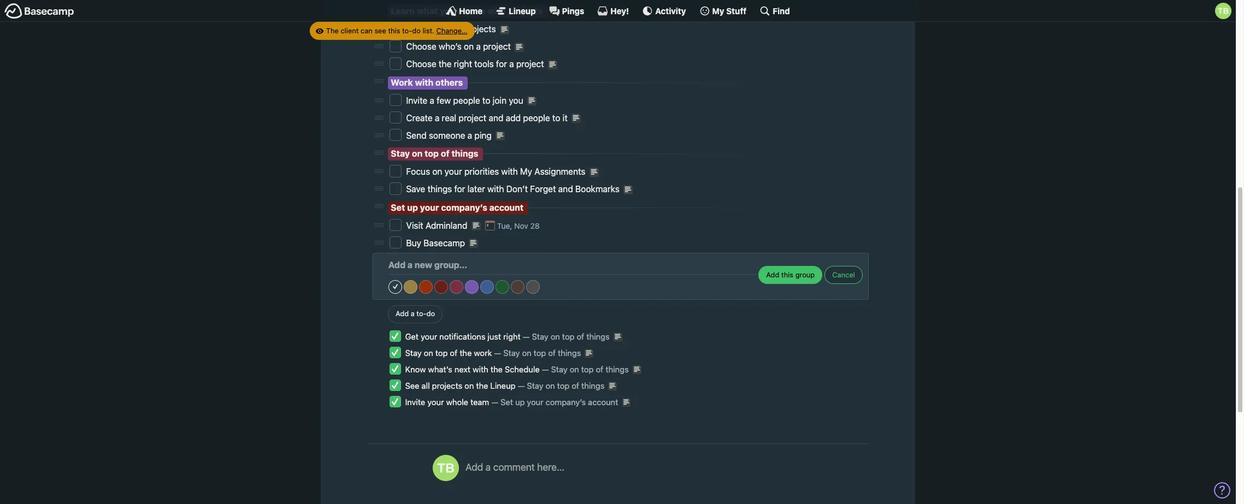 Task type: locate. For each thing, give the bounding box(es) containing it.
1 vertical spatial you
[[509, 96, 524, 105]]

color it blue image
[[481, 280, 494, 294]]

choose down list
[[406, 42, 437, 52]]

1 choose from the top
[[406, 42, 437, 52]]

and
[[489, 113, 504, 123], [559, 184, 573, 194]]

work
[[391, 77, 413, 87]]

— right schedule
[[542, 365, 549, 375]]

0 horizontal spatial people
[[453, 96, 480, 105]]

up down see all projects on the lineup — stay on top of things
[[516, 398, 525, 407]]

account
[[490, 203, 524, 213], [588, 398, 619, 407]]

tim burton image
[[1216, 3, 1232, 19], [433, 455, 459, 481]]

0 vertical spatial to
[[483, 96, 491, 105]]

1 horizontal spatial tim burton image
[[1216, 3, 1232, 19]]

0 vertical spatial set
[[391, 203, 405, 213]]

pings
[[562, 6, 585, 16]]

2 vertical spatial project
[[459, 113, 487, 123]]

stuff
[[727, 6, 747, 16]]

on
[[464, 42, 474, 52], [412, 149, 423, 159], [433, 167, 443, 177], [551, 332, 560, 342], [424, 348, 433, 358], [522, 348, 532, 358], [570, 365, 579, 375], [465, 381, 474, 391], [546, 381, 555, 391]]

1 vertical spatial can
[[361, 26, 373, 35]]

color it gray image
[[526, 280, 540, 294]]

know what's next with the schedule — stay on top of things
[[405, 365, 629, 375]]

add inside button
[[466, 462, 483, 473]]

2 vertical spatial projects
[[432, 381, 463, 391]]

tue, nov 28 link
[[485, 221, 540, 231]]

top
[[425, 149, 439, 159], [563, 332, 575, 342], [436, 348, 448, 358], [534, 348, 546, 358], [582, 365, 594, 375], [557, 381, 570, 391]]

your up who's
[[444, 24, 462, 34]]

the up team in the bottom left of the page
[[476, 381, 488, 391]]

with
[[488, 6, 506, 16], [415, 77, 434, 87], [502, 167, 518, 177], [488, 184, 504, 194], [473, 365, 489, 375]]

do up organize your projects
[[475, 6, 486, 16]]

assignments
[[535, 167, 586, 177]]

choose up work with others
[[406, 59, 437, 69]]

and left add
[[489, 113, 504, 123]]

stay right schedule
[[551, 365, 568, 375]]

others
[[436, 77, 463, 87]]

1 horizontal spatial can
[[458, 6, 473, 16]]

lineup
[[509, 6, 536, 16], [491, 381, 516, 391]]

0 horizontal spatial company's
[[441, 203, 488, 213]]

project down invite a few people to join you link
[[459, 113, 487, 123]]

0 vertical spatial projects
[[508, 6, 543, 16]]

0 horizontal spatial projects
[[432, 381, 463, 391]]

0 vertical spatial project
[[483, 42, 511, 52]]

add
[[506, 113, 521, 123]]

0 vertical spatial to-
[[403, 26, 413, 35]]

tue, nov 28
[[497, 221, 540, 231]]

1 vertical spatial right
[[504, 332, 521, 342]]

people right add
[[523, 113, 550, 123]]

invite up create
[[406, 96, 428, 105]]

for left later
[[455, 184, 466, 194]]

—
[[523, 332, 530, 342], [494, 348, 502, 358], [542, 365, 549, 375], [518, 381, 525, 391], [492, 398, 499, 407]]

the
[[439, 59, 452, 69], [460, 348, 472, 358], [491, 365, 503, 375], [476, 381, 488, 391]]

to left the join
[[483, 96, 491, 105]]

company's
[[441, 203, 488, 213], [546, 398, 586, 407]]

to left it
[[553, 113, 561, 123]]

choose
[[406, 42, 437, 52], [406, 59, 437, 69]]

0 vertical spatial people
[[453, 96, 480, 105]]

1 vertical spatial account
[[588, 398, 619, 407]]

0 horizontal spatial right
[[454, 59, 472, 69]]

1 vertical spatial and
[[559, 184, 573, 194]]

team
[[471, 398, 489, 407]]

— down schedule
[[518, 381, 525, 391]]

0 horizontal spatial and
[[489, 113, 504, 123]]

to- up the get
[[417, 310, 427, 318]]

projects down home
[[464, 24, 496, 34]]

you right the join
[[509, 96, 524, 105]]

switch accounts image
[[4, 3, 74, 20]]

2 choose from the top
[[406, 59, 437, 69]]

my
[[713, 6, 725, 16], [520, 167, 533, 177]]

0 horizontal spatial for
[[455, 184, 466, 194]]

add a comment here… button
[[466, 455, 858, 504]]

color it green image
[[496, 280, 510, 294]]

can left see at the top of page
[[361, 26, 373, 35]]

invite down 'see'
[[405, 398, 426, 407]]

None submit
[[759, 266, 823, 284]]

2 vertical spatial do
[[427, 310, 435, 318]]

with up save things for later with don't forget and bookmarks link
[[502, 167, 518, 177]]

0 vertical spatial right
[[454, 59, 472, 69]]

can up organize your projects
[[458, 6, 473, 16]]

don't
[[507, 184, 528, 194]]

add inside button
[[396, 310, 409, 318]]

0 horizontal spatial to-
[[403, 26, 413, 35]]

1 vertical spatial do
[[413, 26, 421, 35]]

to- right this
[[403, 26, 413, 35]]

1 vertical spatial company's
[[546, 398, 586, 407]]

1 vertical spatial my
[[520, 167, 533, 177]]

0 horizontal spatial set
[[391, 203, 405, 213]]

add for add a comment here…
[[466, 462, 483, 473]]

1 horizontal spatial add
[[466, 462, 483, 473]]

choose who's on a project
[[406, 42, 513, 52]]

the client can see this to-do list . change…
[[327, 26, 468, 35]]

1 horizontal spatial my
[[713, 6, 725, 16]]

a up the get
[[411, 310, 415, 318]]

on down "know what's next with the schedule — stay on top of things"
[[546, 381, 555, 391]]

you up organize your projects link
[[440, 6, 456, 16]]

create a real project and add people to it
[[406, 113, 570, 123]]

1 vertical spatial choose
[[406, 59, 437, 69]]

your down stay on top of things
[[445, 167, 462, 177]]

projects
[[508, 6, 543, 16], [464, 24, 496, 34], [432, 381, 463, 391]]

visit adminland
[[406, 221, 470, 231]]

add up the get
[[396, 310, 409, 318]]

add left comment
[[466, 462, 483, 473]]

1 horizontal spatial set
[[501, 398, 513, 407]]

on up schedule
[[522, 348, 532, 358]]

stay down get your notifications just right — stay on top of things
[[504, 348, 520, 358]]

1 vertical spatial for
[[455, 184, 466, 194]]

your
[[444, 24, 462, 34], [445, 167, 462, 177], [420, 203, 439, 213], [421, 332, 438, 342], [428, 398, 444, 407], [527, 398, 544, 407]]

color it pink image
[[450, 280, 464, 294]]

my inside my stuff popup button
[[713, 6, 725, 16]]

things
[[452, 149, 479, 159], [428, 184, 452, 194], [587, 332, 610, 342], [558, 348, 581, 358], [606, 365, 629, 375], [582, 381, 605, 391]]

here…
[[538, 462, 565, 473]]

projects left pings popup button
[[508, 6, 543, 16]]

stay down schedule
[[527, 381, 544, 391]]

to- inside button
[[417, 310, 427, 318]]

0 vertical spatial account
[[490, 203, 524, 213]]

2 horizontal spatial do
[[475, 6, 486, 16]]

1 vertical spatial up
[[516, 398, 525, 407]]

a left ping
[[468, 131, 472, 140]]

lineup link
[[496, 5, 536, 16]]

whole
[[446, 398, 469, 407]]

the for with
[[491, 365, 503, 375]]

on down stay on top of things link
[[433, 167, 443, 177]]

up
[[407, 203, 418, 213], [516, 398, 525, 407]]

you
[[440, 6, 456, 16], [509, 96, 524, 105]]

to
[[483, 96, 491, 105], [553, 113, 561, 123]]

0 horizontal spatial can
[[361, 26, 373, 35]]

— right team in the bottom left of the page
[[492, 398, 499, 407]]

on up what's
[[424, 348, 433, 358]]

stay up schedule
[[532, 332, 549, 342]]

what's
[[428, 365, 453, 375]]

projects down what's
[[432, 381, 463, 391]]

— right work
[[494, 348, 502, 358]]

1 vertical spatial tim burton image
[[433, 455, 459, 481]]

list
[[423, 26, 433, 35]]

0 horizontal spatial do
[[413, 26, 421, 35]]

for right tools
[[496, 59, 507, 69]]

lineup up invite your whole team — set up your company's account
[[491, 381, 516, 391]]

my left stuff
[[713, 6, 725, 16]]

do
[[475, 6, 486, 16], [413, 26, 421, 35], [427, 310, 435, 318]]

send someone a ping
[[406, 131, 494, 140]]

project right tools
[[517, 59, 544, 69]]

0 vertical spatial my
[[713, 6, 725, 16]]

it
[[563, 113, 568, 123]]

do down color it orange icon
[[427, 310, 435, 318]]

1 vertical spatial invite
[[405, 398, 426, 407]]

0 vertical spatial tim burton image
[[1216, 3, 1232, 19]]

hey!
[[611, 6, 629, 16]]

on up "know what's next with the schedule — stay on top of things"
[[551, 332, 560, 342]]

1 vertical spatial people
[[523, 113, 550, 123]]

on up focus
[[412, 149, 423, 159]]

1 horizontal spatial to
[[553, 113, 561, 123]]

0 vertical spatial you
[[440, 6, 456, 16]]

a left comment
[[486, 462, 491, 473]]

1 vertical spatial to-
[[417, 310, 427, 318]]

and down assignments
[[559, 184, 573, 194]]

0 vertical spatial invite
[[406, 96, 428, 105]]

right down choose who's on a project link
[[454, 59, 472, 69]]

activity link
[[643, 5, 686, 16]]

color it purple image
[[465, 280, 479, 294]]

choose for choose the right tools for a project
[[406, 59, 437, 69]]

— for work
[[494, 348, 502, 358]]

0 vertical spatial add
[[396, 310, 409, 318]]

visit adminland link
[[406, 221, 470, 231]]

my up 'don't'
[[520, 167, 533, 177]]

color it orange image
[[419, 280, 433, 294]]

right right just
[[504, 332, 521, 342]]

0 horizontal spatial add
[[396, 310, 409, 318]]

project up tools
[[483, 42, 511, 52]]

your down see all projects on the lineup — stay on top of things
[[527, 398, 544, 407]]

choose the right tools for a project link
[[406, 59, 547, 69]]

notifications
[[440, 332, 486, 342]]

set
[[391, 203, 405, 213], [501, 398, 513, 407]]

1 vertical spatial add
[[466, 462, 483, 473]]

0 vertical spatial lineup
[[509, 6, 536, 16]]

up up visit
[[407, 203, 418, 213]]

save things for later with don't forget and bookmarks
[[406, 184, 622, 194]]

color it brown image
[[511, 280, 525, 294]]

for
[[496, 59, 507, 69], [455, 184, 466, 194]]

adminland
[[426, 221, 468, 231]]

visit
[[406, 221, 424, 231]]

set up your company's account link
[[391, 203, 524, 213]]

0 horizontal spatial up
[[407, 203, 418, 213]]

your down the all
[[428, 398, 444, 407]]

get your notifications just right — stay on top of things
[[405, 332, 610, 342]]

of
[[441, 149, 450, 159], [577, 332, 585, 342], [450, 348, 458, 358], [549, 348, 556, 358], [596, 365, 604, 375], [572, 381, 580, 391]]

a
[[476, 42, 481, 52], [510, 59, 514, 69], [430, 96, 435, 105], [435, 113, 440, 123], [468, 131, 472, 140], [411, 310, 415, 318], [486, 462, 491, 473]]

stay
[[391, 149, 410, 159], [532, 332, 549, 342], [405, 348, 422, 358], [504, 348, 520, 358], [551, 365, 568, 375], [527, 381, 544, 391]]

with right work
[[415, 77, 434, 87]]

right
[[454, 59, 472, 69], [504, 332, 521, 342]]

project
[[483, 42, 511, 52], [517, 59, 544, 69], [459, 113, 487, 123]]

1 horizontal spatial do
[[427, 310, 435, 318]]

0 vertical spatial choose
[[406, 42, 437, 52]]

buy basecamp
[[406, 238, 468, 248]]

choose the right tools for a project
[[406, 59, 547, 69]]

focus on your priorities with my assignments
[[406, 167, 588, 177]]

people right few
[[453, 96, 480, 105]]

a left few
[[430, 96, 435, 105]]

on right who's
[[464, 42, 474, 52]]

0 horizontal spatial you
[[440, 6, 456, 16]]

1 horizontal spatial to-
[[417, 310, 427, 318]]

the down stay on top of the work — stay on top of things
[[491, 365, 503, 375]]

1 horizontal spatial company's
[[546, 398, 586, 407]]

0 vertical spatial do
[[475, 6, 486, 16]]

home link
[[446, 5, 483, 16]]

Add a new group… text field
[[389, 259, 756, 272]]

0 horizontal spatial account
[[490, 203, 524, 213]]

focus on your priorities with my assignments link
[[406, 167, 588, 177]]

1 vertical spatial projects
[[464, 24, 496, 34]]

do left list
[[413, 26, 421, 35]]

the up next
[[460, 348, 472, 358]]

1 horizontal spatial for
[[496, 59, 507, 69]]

change… link
[[437, 26, 468, 35]]

1 horizontal spatial projects
[[464, 24, 496, 34]]

1 vertical spatial to
[[553, 113, 561, 123]]

learn what you can do with projects
[[391, 6, 543, 16]]

1 horizontal spatial and
[[559, 184, 573, 194]]

lineup left pings popup button
[[509, 6, 536, 16]]



Task type: vqa. For each thing, say whether or not it's contained in the screenshot.
to-
yes



Task type: describe. For each thing, give the bounding box(es) containing it.
.
[[433, 26, 435, 35]]

1 horizontal spatial you
[[509, 96, 524, 105]]

get
[[405, 332, 419, 342]]

add for add a to-do
[[396, 310, 409, 318]]

stay on top of things
[[391, 149, 479, 159]]

basecamp
[[424, 238, 465, 248]]

invite your whole team — set up your company's account
[[405, 398, 619, 407]]

send someone a ping link
[[406, 131, 494, 140]]

0 vertical spatial up
[[407, 203, 418, 213]]

0 vertical spatial can
[[458, 6, 473, 16]]

stay down send
[[391, 149, 410, 159]]

tue,
[[497, 221, 513, 231]]

just
[[488, 332, 501, 342]]

set up your company's account
[[391, 203, 524, 213]]

1 vertical spatial lineup
[[491, 381, 516, 391]]

0 horizontal spatial tim burton image
[[433, 455, 459, 481]]

work with others
[[391, 77, 463, 87]]

few
[[437, 96, 451, 105]]

tools
[[475, 59, 494, 69]]

ping
[[475, 131, 492, 140]]

a left real on the top of page
[[435, 113, 440, 123]]

a up choose the right tools for a project link
[[476, 42, 481, 52]]

1 vertical spatial set
[[501, 398, 513, 407]]

your up 'visit adminland' link
[[420, 203, 439, 213]]

a inside add a to-do button
[[411, 310, 415, 318]]

this
[[389, 26, 401, 35]]

1 vertical spatial project
[[517, 59, 544, 69]]

home
[[459, 6, 483, 16]]

my stuff
[[713, 6, 747, 16]]

cancel
[[833, 270, 856, 279]]

with down work
[[473, 365, 489, 375]]

stay on top of things link
[[391, 149, 479, 159]]

see
[[375, 26, 387, 35]]

the
[[327, 26, 339, 35]]

with down focus on your priorities with my assignments
[[488, 184, 504, 194]]

learn what you can do with projects link
[[391, 6, 543, 16]]

choose who's on a project link
[[406, 42, 513, 52]]

add a to-do
[[396, 310, 435, 318]]

projects for see all projects on the lineup — stay on top of things
[[432, 381, 463, 391]]

0 vertical spatial company's
[[441, 203, 488, 213]]

add a to-do button
[[388, 306, 443, 323]]

see
[[405, 381, 420, 391]]

2 horizontal spatial projects
[[508, 6, 543, 16]]

28
[[531, 221, 540, 231]]

activity
[[656, 6, 686, 16]]

create
[[406, 113, 433, 123]]

the for of
[[460, 348, 472, 358]]

0 horizontal spatial to
[[483, 96, 491, 105]]

what
[[417, 6, 438, 16]]

later
[[468, 184, 485, 194]]

pings button
[[549, 5, 585, 16]]

add a comment here…
[[466, 462, 565, 473]]

buy
[[406, 238, 422, 248]]

schedule
[[505, 365, 540, 375]]

organize your projects
[[406, 24, 499, 34]]

stay on top of the work — stay on top of things
[[405, 348, 581, 358]]

see all projects on the lineup — stay on top of things
[[405, 381, 605, 391]]

— for lineup
[[518, 381, 525, 391]]

organize your projects link
[[406, 24, 499, 34]]

projects for organize your projects
[[464, 24, 496, 34]]

a right tools
[[510, 59, 514, 69]]

forget
[[530, 184, 556, 194]]

on right schedule
[[570, 365, 579, 375]]

client
[[341, 26, 359, 35]]

main element
[[0, 0, 1237, 22]]

the down who's
[[439, 59, 452, 69]]

invite a few people to join you
[[406, 96, 526, 105]]

hey! button
[[598, 5, 629, 16]]

all
[[422, 381, 430, 391]]

0 vertical spatial for
[[496, 59, 507, 69]]

lineup inside lineup link
[[509, 6, 536, 16]]

join
[[493, 96, 507, 105]]

real
[[442, 113, 457, 123]]

color it red image
[[435, 280, 448, 294]]

invite for invite your whole team — set up your company's account
[[405, 398, 426, 407]]

stay down the get
[[405, 348, 422, 358]]

do inside add a to-do button
[[427, 310, 435, 318]]

your right the get
[[421, 332, 438, 342]]

find
[[773, 6, 791, 16]]

invite for invite a few people to join you
[[406, 96, 428, 105]]

— right just
[[523, 332, 530, 342]]

focus
[[406, 167, 430, 177]]

1 horizontal spatial people
[[523, 113, 550, 123]]

the for on
[[476, 381, 488, 391]]

with right home
[[488, 6, 506, 16]]

send
[[406, 131, 427, 140]]

1 horizontal spatial up
[[516, 398, 525, 407]]

find button
[[760, 5, 791, 16]]

color it white image
[[389, 280, 402, 294]]

0 horizontal spatial my
[[520, 167, 533, 177]]

learn
[[391, 6, 415, 16]]

organize
[[406, 24, 442, 34]]

1 horizontal spatial right
[[504, 332, 521, 342]]

save
[[406, 184, 426, 194]]

tim burton image inside main element
[[1216, 3, 1232, 19]]

1 horizontal spatial account
[[588, 398, 619, 407]]

create a real project and add people to it link
[[406, 113, 570, 123]]

comment
[[494, 462, 535, 473]]

priorities
[[465, 167, 499, 177]]

buy basecamp link
[[406, 238, 468, 248]]

who's
[[439, 42, 462, 52]]

my stuff button
[[700, 5, 747, 16]]

— for schedule
[[542, 365, 549, 375]]

next
[[455, 365, 471, 375]]

work
[[474, 348, 492, 358]]

nov
[[515, 221, 529, 231]]

0 vertical spatial and
[[489, 113, 504, 123]]

a inside add a comment here… button
[[486, 462, 491, 473]]

color it yellow image
[[404, 280, 418, 294]]

save things for later with don't forget and bookmarks link
[[406, 184, 622, 194]]

on down next
[[465, 381, 474, 391]]

know
[[405, 365, 426, 375]]

change…
[[437, 26, 468, 35]]

choose for choose who's on a project
[[406, 42, 437, 52]]

invite a few people to join you link
[[406, 96, 526, 105]]



